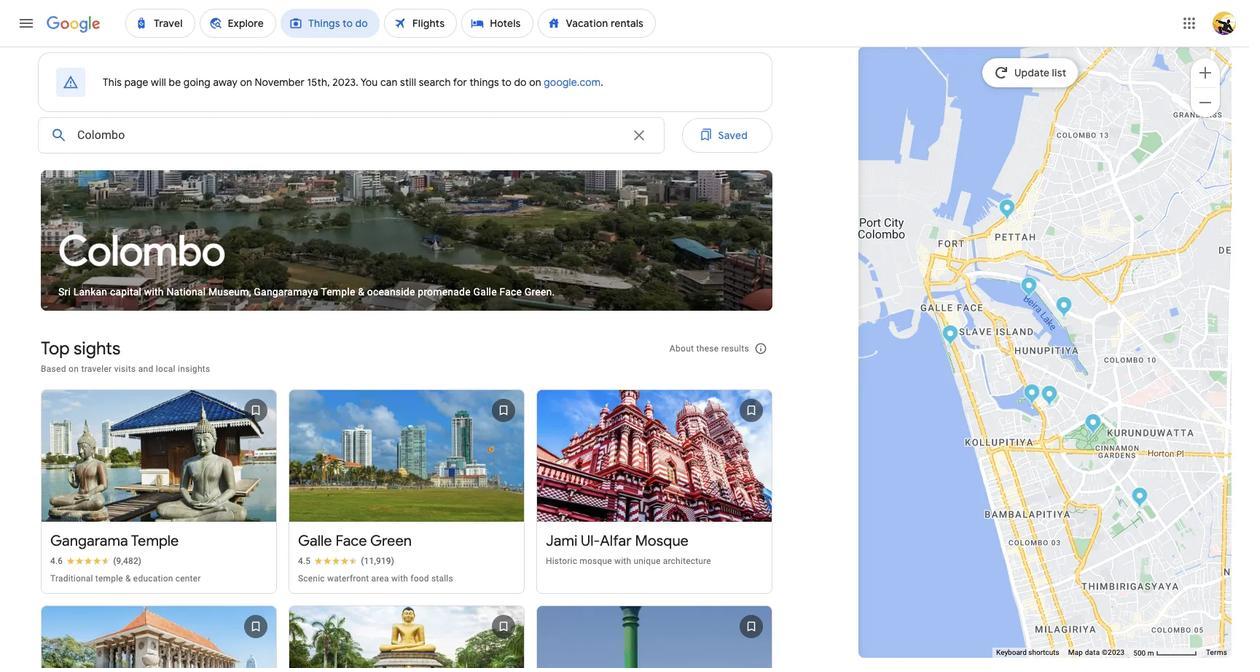 Task type: describe. For each thing, give the bounding box(es) containing it.
4.5
[[298, 557, 311, 567]]

will
[[151, 76, 166, 89]]

traveler
[[81, 365, 112, 375]]

center
[[175, 574, 201, 584]]

saved
[[718, 129, 748, 142]]

gangarama sima malaka image
[[1023, 384, 1040, 408]]

google.com link
[[544, 76, 601, 89]]

for
[[453, 76, 467, 89]]

0 vertical spatial &
[[358, 287, 364, 298]]

15th,
[[307, 76, 330, 89]]

terms link
[[1206, 649, 1227, 657]]

map region
[[795, 0, 1249, 669]]

map data ©2023
[[1068, 649, 1125, 657]]

google.com
[[544, 76, 601, 89]]

november
[[255, 76, 305, 89]]

still
[[400, 76, 416, 89]]

gangarama temple image
[[1041, 385, 1058, 410]]

these
[[696, 344, 719, 354]]

results
[[721, 344, 749, 354]]

be
[[169, 76, 181, 89]]

500
[[1133, 650, 1146, 658]]

sri lankan capital with national museum, gangaramaya temple & oceanside promenade galle face green.
[[58, 287, 555, 298]]

green
[[370, 532, 412, 551]]

to
[[502, 76, 512, 89]]

can
[[380, 76, 398, 89]]

colombo lotus tower image
[[1056, 297, 1072, 321]]

traditional temple & education center
[[50, 574, 201, 584]]

food
[[410, 574, 429, 584]]

2 horizontal spatial on
[[529, 76, 541, 89]]

jami ul-alfar mosque image
[[999, 199, 1015, 223]]

search
[[419, 76, 451, 89]]

sights
[[74, 338, 120, 360]]

.
[[601, 76, 603, 89]]

viharamahadevi park image
[[1085, 414, 1101, 438]]

save viharamahadevi park to collection image
[[486, 610, 521, 645]]

500 m
[[1133, 650, 1156, 658]]

with for stalls
[[391, 574, 408, 584]]

4.6
[[50, 557, 63, 567]]

area
[[371, 574, 389, 584]]

ul-
[[581, 532, 600, 551]]

save galle face green to collection image
[[486, 394, 521, 429]]

museum,
[[208, 287, 251, 298]]

shortcuts
[[1028, 649, 1059, 657]]

green.
[[525, 287, 555, 298]]

stalls
[[431, 574, 453, 584]]

(9,482)
[[113, 557, 142, 567]]

Search for destinations, sights and more text field
[[77, 118, 621, 153]]

about these results
[[670, 344, 749, 354]]

insights
[[178, 365, 210, 375]]

local
[[156, 365, 175, 375]]

gangaramaya
[[254, 287, 318, 298]]

update list button
[[983, 58, 1078, 87]]

this
[[103, 76, 122, 89]]

m
[[1147, 650, 1154, 658]]

clear image
[[630, 127, 647, 144]]

unique
[[634, 557, 661, 567]]

keyboard shortcuts
[[996, 649, 1059, 657]]

save colombo lotus tower to collection image
[[734, 610, 769, 645]]

zoom out map image
[[1197, 94, 1214, 111]]

save independence square to collection image
[[238, 610, 273, 645]]

top sights region
[[26, 326, 778, 669]]

data
[[1085, 649, 1100, 657]]

about these results image
[[743, 332, 778, 367]]

mosque
[[580, 557, 612, 567]]

education
[[133, 574, 173, 584]]

save gangarama temple to collection image
[[238, 394, 273, 429]]

jami
[[546, 532, 578, 551]]

1 horizontal spatial on
[[240, 76, 252, 89]]

on inside top sights "region"
[[69, 365, 79, 375]]

list inside top sights "region"
[[35, 378, 778, 669]]

update
[[1015, 66, 1050, 79]]

keyboard
[[996, 649, 1027, 657]]



Task type: locate. For each thing, give the bounding box(es) containing it.
0 horizontal spatial temple
[[131, 532, 179, 551]]

waterfront
[[327, 574, 369, 584]]

0 vertical spatial galle
[[473, 287, 497, 298]]

sri
[[58, 287, 71, 298]]

gangarama
[[50, 532, 128, 551]]

list
[[1052, 66, 1067, 79]]

independence square image
[[1131, 488, 1148, 512]]

with for museum,
[[144, 287, 164, 298]]

visits
[[114, 365, 136, 375]]

& inside list
[[125, 574, 131, 584]]

main menu image
[[17, 15, 35, 32]]

gangarama temple
[[50, 532, 179, 551]]

promenade
[[418, 287, 471, 298]]

temple inside list
[[131, 532, 179, 551]]

2023.
[[332, 76, 358, 89]]

beira lake image
[[1021, 277, 1037, 301]]

colombo
[[58, 226, 225, 278]]

temple up (9,482)
[[131, 532, 179, 551]]

this page will be going away on november 15th, 2023. you can still search for things to do on google.com .
[[103, 76, 603, 89]]

on right away at top
[[240, 76, 252, 89]]

galle face green
[[298, 532, 412, 551]]

away
[[213, 76, 238, 89]]

galle up the 4.5
[[298, 532, 332, 551]]

1 horizontal spatial with
[[391, 574, 408, 584]]

based on traveler visits and local insights
[[41, 365, 210, 375]]

save jami ul-alfar mosque to collection image
[[734, 394, 769, 429]]

list containing gangarama temple
[[35, 378, 778, 669]]

&
[[358, 287, 364, 298], [125, 574, 131, 584]]

0 horizontal spatial with
[[144, 287, 164, 298]]

historic
[[546, 557, 577, 567]]

1 vertical spatial &
[[125, 574, 131, 584]]

500 m button
[[1129, 649, 1202, 659]]

face left green.
[[500, 287, 522, 298]]

0 vertical spatial with
[[144, 287, 164, 298]]

terms
[[1206, 649, 1227, 657]]

1 vertical spatial galle
[[298, 532, 332, 551]]

1 horizontal spatial &
[[358, 287, 364, 298]]

temple
[[321, 287, 355, 298], [131, 532, 179, 551]]

0 vertical spatial face
[[500, 287, 522, 298]]

capital
[[110, 287, 141, 298]]

lankan
[[73, 287, 107, 298]]

galle face green image
[[942, 325, 959, 349]]

keyboard shortcuts button
[[996, 649, 1059, 659]]

4.6 out of 5 stars from 9,482 reviews image
[[50, 556, 142, 567]]

with inside jami ul-alfar mosque historic mosque with unique architecture
[[614, 557, 631, 567]]

1 vertical spatial with
[[614, 557, 631, 567]]

top
[[41, 338, 70, 360]]

temple
[[95, 574, 123, 584]]

on
[[240, 76, 252, 89], [529, 76, 541, 89], [69, 365, 79, 375]]

scenic
[[298, 574, 325, 584]]

list
[[35, 378, 778, 669]]

face inside list
[[335, 532, 367, 551]]

with
[[144, 287, 164, 298], [614, 557, 631, 567], [391, 574, 408, 584]]

& down (9,482)
[[125, 574, 131, 584]]

4.5 out of 5 stars from 11,919 reviews image
[[298, 556, 394, 567]]

national
[[166, 287, 206, 298]]

on right the based
[[69, 365, 79, 375]]

oceanside
[[367, 287, 415, 298]]

top sights
[[41, 338, 120, 360]]

page
[[124, 76, 148, 89]]

with down alfar
[[614, 557, 631, 567]]

jami ul-alfar mosque historic mosque with unique architecture
[[546, 532, 711, 567]]

update list
[[1015, 66, 1067, 79]]

galle inside top sights "region"
[[298, 532, 332, 551]]

1 horizontal spatial face
[[500, 287, 522, 298]]

traditional
[[50, 574, 93, 584]]

zoom in map image
[[1197, 64, 1214, 81]]

scenic waterfront area with food stalls
[[298, 574, 453, 584]]

1 vertical spatial face
[[335, 532, 367, 551]]

about
[[670, 344, 694, 354]]

galle right promenade
[[473, 287, 497, 298]]

and
[[138, 365, 153, 375]]

(11,919)
[[361, 557, 394, 567]]

map
[[1068, 649, 1083, 657]]

saved link
[[682, 118, 772, 153]]

2 horizontal spatial with
[[614, 557, 631, 567]]

you
[[360, 76, 378, 89]]

0 horizontal spatial face
[[335, 532, 367, 551]]

going
[[184, 76, 211, 89]]

1 horizontal spatial galle
[[473, 287, 497, 298]]

0 horizontal spatial &
[[125, 574, 131, 584]]

& left oceanside on the top of page
[[358, 287, 364, 298]]

1 horizontal spatial temple
[[321, 287, 355, 298]]

0 horizontal spatial galle
[[298, 532, 332, 551]]

2 vertical spatial with
[[391, 574, 408, 584]]

face up 4.5 out of 5 stars from 11,919 reviews image
[[335, 532, 367, 551]]

1 vertical spatial temple
[[131, 532, 179, 551]]

0 vertical spatial temple
[[321, 287, 355, 298]]

with right capital
[[144, 287, 164, 298]]

on right do
[[529, 76, 541, 89]]

face
[[500, 287, 522, 298], [335, 532, 367, 551]]

alfar
[[600, 532, 632, 551]]

based
[[41, 365, 66, 375]]

things
[[470, 76, 499, 89]]

0 horizontal spatial on
[[69, 365, 79, 375]]

mosque
[[635, 532, 689, 551]]

do
[[514, 76, 527, 89]]

temple right gangaramaya
[[321, 287, 355, 298]]

architecture
[[663, 557, 711, 567]]

with right 'area'
[[391, 574, 408, 584]]

©2023
[[1102, 649, 1125, 657]]

galle
[[473, 287, 497, 298], [298, 532, 332, 551]]



Task type: vqa. For each thing, say whether or not it's contained in the screenshot.
Layers
no



